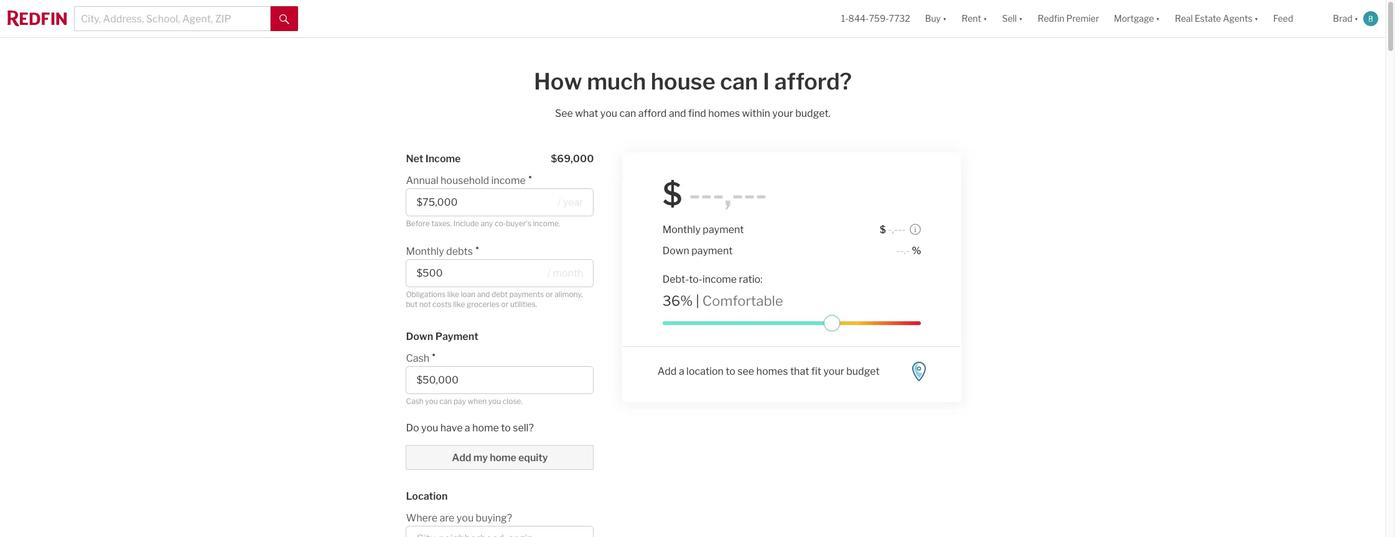 Task type: describe. For each thing, give the bounding box(es) containing it.
payment for monthly payment
[[703, 224, 744, 236]]

cash. required field. element
[[406, 346, 588, 366]]

/ year
[[558, 197, 583, 208]]

1 horizontal spatial to
[[726, 366, 736, 378]]

groceries
[[467, 300, 500, 309]]

sell ▾ button
[[995, 0, 1030, 37]]

income for household
[[491, 175, 526, 187]]

debt-to-income ratio:
[[663, 274, 763, 285]]

1-844-759-7732
[[841, 13, 910, 24]]

estate
[[1195, 13, 1221, 24]]

home inside add my home equity button
[[490, 452, 516, 464]]

redfin
[[1038, 13, 1065, 24]]

payment
[[435, 331, 478, 343]]

you right what
[[600, 108, 617, 119]]

844-
[[849, 13, 869, 24]]

you left pay
[[425, 397, 438, 406]]

1 vertical spatial like
[[453, 300, 465, 309]]

budget.
[[795, 108, 831, 119]]

%
[[912, 245, 921, 257]]

down for down payment
[[663, 245, 689, 257]]

much
[[587, 68, 646, 95]]

Cash text field
[[417, 374, 583, 386]]

feed button
[[1266, 0, 1326, 37]]

rent ▾ button
[[954, 0, 995, 37]]

redfin premier button
[[1030, 0, 1107, 37]]

see
[[555, 108, 573, 119]]

equity
[[518, 452, 548, 464]]

sell ▾
[[1002, 13, 1023, 24]]

▾ for buy ▾
[[943, 13, 947, 24]]

rent ▾ button
[[962, 0, 987, 37]]

$ -,---
[[880, 224, 906, 236]]

you right do
[[421, 423, 438, 434]]

0 horizontal spatial ,-
[[724, 175, 744, 213]]

rent
[[962, 13, 981, 24]]

real
[[1175, 13, 1193, 24]]

36%
[[663, 293, 693, 309]]

0 vertical spatial or
[[546, 290, 553, 299]]

when
[[468, 397, 487, 406]]

$ for $ -,---
[[880, 224, 886, 236]]

loan
[[461, 290, 476, 299]]

down payment
[[663, 245, 733, 257]]

debt-
[[663, 274, 689, 285]]

1-
[[841, 13, 849, 24]]

co-
[[495, 219, 506, 228]]

month
[[553, 267, 583, 279]]

0 vertical spatial home
[[472, 423, 499, 434]]

that
[[790, 366, 809, 378]]

debts
[[446, 246, 473, 257]]

brad ▾
[[1333, 13, 1359, 24]]

close.
[[503, 397, 523, 406]]

net income
[[406, 153, 461, 165]]

cash you can pay when you close.
[[406, 397, 523, 406]]

income.
[[533, 219, 560, 228]]

buying?
[[476, 513, 512, 525]]

annual household income
[[406, 175, 526, 187]]

2 vertical spatial can
[[440, 397, 452, 406]]

real estate agents ▾ button
[[1168, 0, 1266, 37]]

location
[[686, 366, 724, 378]]

1 horizontal spatial and
[[669, 108, 686, 119]]

can for i
[[720, 68, 758, 95]]

before
[[406, 219, 430, 228]]

▾ for mortgage ▾
[[1156, 13, 1160, 24]]

how
[[534, 68, 582, 95]]

1 vertical spatial a
[[465, 423, 470, 434]]

36% | comfortable
[[663, 293, 783, 309]]

down for down payment
[[406, 331, 433, 343]]

premier
[[1067, 13, 1099, 24]]

▾ for rent ▾
[[983, 13, 987, 24]]

afford?
[[774, 68, 852, 95]]

see what you can afford and find homes within your budget.
[[555, 108, 831, 119]]

cash for cash
[[406, 353, 429, 364]]

buy ▾ button
[[925, 0, 947, 37]]

can for afford
[[620, 108, 636, 119]]

mortgage ▾
[[1114, 13, 1160, 24]]

but
[[406, 300, 418, 309]]

monthly payment
[[663, 224, 744, 236]]

location
[[406, 491, 448, 503]]

pay
[[454, 397, 466, 406]]

obligations
[[406, 290, 446, 299]]

$ ---,---
[[663, 175, 767, 213]]

add my home equity button
[[406, 446, 594, 470]]

cash for cash you can pay when you close.
[[406, 397, 424, 406]]

are
[[440, 513, 455, 525]]

0 horizontal spatial homes
[[708, 108, 740, 119]]

buy ▾ button
[[918, 0, 954, 37]]

to-
[[689, 274, 703, 285]]

real estate agents ▾
[[1175, 13, 1259, 24]]

mortgage
[[1114, 13, 1154, 24]]

rent ▾
[[962, 13, 987, 24]]

759-
[[869, 13, 889, 24]]

net
[[406, 153, 423, 165]]

annual household income. required field. element
[[406, 169, 588, 189]]

▾ for brad ▾
[[1355, 13, 1359, 24]]

do
[[406, 423, 419, 434]]

budget
[[847, 366, 880, 378]]

do you have a home to sell?
[[406, 423, 534, 434]]

agents
[[1223, 13, 1253, 24]]

comfortable
[[702, 293, 783, 309]]

obligations like loan and debt payments or alimony, but not costs like groceries or utilities.
[[406, 290, 583, 309]]



Task type: locate. For each thing, give the bounding box(es) containing it.
0 vertical spatial monthly
[[663, 224, 701, 236]]

▾ right sell
[[1019, 13, 1023, 24]]

/
[[558, 197, 561, 208], [547, 267, 551, 279]]

0 vertical spatial and
[[669, 108, 686, 119]]

0 horizontal spatial income
[[491, 175, 526, 187]]

Annual household income text field
[[417, 197, 553, 208]]

and left find
[[669, 108, 686, 119]]

0 vertical spatial $
[[663, 175, 682, 213]]

0 horizontal spatial down
[[406, 331, 433, 343]]

sell
[[1002, 13, 1017, 24]]

add for add a location to see homes that fit your budget
[[658, 366, 677, 378]]

like down "loan"
[[453, 300, 465, 309]]

your right fit
[[824, 366, 844, 378]]

homes
[[708, 108, 740, 119], [756, 366, 788, 378]]

-
[[689, 175, 701, 213], [701, 175, 713, 213], [713, 175, 724, 213], [744, 175, 755, 213], [755, 175, 767, 213], [888, 224, 892, 236], [898, 224, 902, 236], [902, 224, 906, 236], [896, 245, 900, 257], [900, 245, 904, 257]]

1 horizontal spatial down
[[663, 245, 689, 257]]

▾ right rent
[[983, 13, 987, 24]]

user photo image
[[1364, 11, 1378, 26]]

0 vertical spatial payment
[[703, 224, 744, 236]]

0 horizontal spatial a
[[465, 423, 470, 434]]

buyer's
[[506, 219, 531, 228]]

house
[[651, 68, 716, 95]]

▾ inside rent ▾ dropdown button
[[983, 13, 987, 24]]

monthly for monthly debts
[[406, 246, 444, 257]]

0 vertical spatial can
[[720, 68, 758, 95]]

1 horizontal spatial $
[[880, 224, 886, 236]]

income up annual household income text box
[[491, 175, 526, 187]]

payment down monthly payment
[[692, 245, 733, 257]]

1 vertical spatial down
[[406, 331, 433, 343]]

payment up "down payment"
[[703, 224, 744, 236]]

0 vertical spatial /
[[558, 197, 561, 208]]

payment
[[703, 224, 744, 236], [692, 245, 733, 257]]

0 vertical spatial add
[[658, 366, 677, 378]]

can left i
[[720, 68, 758, 95]]

feed
[[1274, 13, 1293, 24]]

City, Address, School, Agent, ZIP search field
[[74, 6, 271, 31]]

0 horizontal spatial your
[[773, 108, 793, 119]]

before taxes. include any co-buyer's income.
[[406, 219, 560, 228]]

▾ inside sell ▾ dropdown button
[[1019, 13, 1023, 24]]

0 vertical spatial down
[[663, 245, 689, 257]]

0 horizontal spatial can
[[440, 397, 452, 406]]

see
[[738, 366, 754, 378]]

2 ▾ from the left
[[983, 13, 987, 24]]

add my home equity
[[452, 452, 548, 464]]

can
[[720, 68, 758, 95], [620, 108, 636, 119], [440, 397, 452, 406]]

None range field
[[663, 316, 921, 332]]

alimony,
[[555, 290, 583, 299]]

can left afford
[[620, 108, 636, 119]]

what
[[575, 108, 598, 119]]

down down not
[[406, 331, 433, 343]]

0 horizontal spatial /
[[547, 267, 551, 279]]

within
[[742, 108, 770, 119]]

fit
[[811, 366, 821, 378]]

0 vertical spatial a
[[679, 366, 684, 378]]

/ for / year
[[558, 197, 561, 208]]

monthly debts. required field. element
[[406, 239, 588, 259]]

$69,000
[[551, 153, 594, 165]]

0 horizontal spatial to
[[501, 423, 511, 434]]

and inside obligations like loan and debt payments or alimony, but not costs like groceries or utilities.
[[477, 290, 490, 299]]

6 ▾ from the left
[[1355, 13, 1359, 24]]

7732
[[889, 13, 910, 24]]

map push pin image
[[913, 362, 926, 382]]

to left the see
[[726, 366, 736, 378]]

monthly
[[663, 224, 701, 236], [406, 246, 444, 257]]

like left "loan"
[[447, 290, 459, 299]]

or down debt
[[501, 300, 509, 309]]

home right "my"
[[490, 452, 516, 464]]

▾ right buy at the right of the page
[[943, 13, 947, 24]]

i
[[763, 68, 770, 95]]

▾ right mortgage
[[1156, 13, 1160, 24]]

a right have at the bottom of page
[[465, 423, 470, 434]]

a
[[679, 366, 684, 378], [465, 423, 470, 434]]

1 vertical spatial can
[[620, 108, 636, 119]]

▾
[[943, 13, 947, 24], [983, 13, 987, 24], [1019, 13, 1023, 24], [1156, 13, 1160, 24], [1255, 13, 1259, 24], [1355, 13, 1359, 24]]

/ left year
[[558, 197, 561, 208]]

add left "my"
[[452, 452, 471, 464]]

.-
[[904, 245, 910, 257]]

0 vertical spatial your
[[773, 108, 793, 119]]

▾ right the brad
[[1355, 13, 1359, 24]]

add left location
[[658, 366, 677, 378]]

1 vertical spatial /
[[547, 267, 551, 279]]

cash inside cash. required field. element
[[406, 353, 429, 364]]

2 cash from the top
[[406, 397, 424, 406]]

1 vertical spatial and
[[477, 290, 490, 299]]

homes right find
[[708, 108, 740, 119]]

and
[[669, 108, 686, 119], [477, 290, 490, 299]]

add inside button
[[452, 452, 471, 464]]

sell?
[[513, 423, 534, 434]]

1 horizontal spatial ,-
[[892, 224, 898, 236]]

1 vertical spatial income
[[703, 274, 737, 285]]

▾ inside mortgage ▾ dropdown button
[[1156, 13, 1160, 24]]

have
[[440, 423, 463, 434]]

5 ▾ from the left
[[1255, 13, 1259, 24]]

1 vertical spatial add
[[452, 452, 471, 464]]

include
[[454, 219, 479, 228]]

monthly debts
[[406, 246, 473, 257]]

1 vertical spatial monthly
[[406, 246, 444, 257]]

0 vertical spatial to
[[726, 366, 736, 378]]

mortgage ▾ button
[[1114, 0, 1160, 37]]

add a location to see homes that fit your budget
[[658, 366, 880, 378]]

$
[[663, 175, 682, 213], [880, 224, 886, 236]]

find
[[688, 108, 706, 119]]

1 horizontal spatial homes
[[756, 366, 788, 378]]

down payment
[[406, 331, 478, 343]]

ratio:
[[739, 274, 763, 285]]

0 vertical spatial homes
[[708, 108, 740, 119]]

1 cash from the top
[[406, 353, 429, 364]]

4 ▾ from the left
[[1156, 13, 1160, 24]]

▾ inside buy ▾ dropdown button
[[943, 13, 947, 24]]

/ for / month
[[547, 267, 551, 279]]

not
[[419, 300, 431, 309]]

$ for $ ---,---
[[663, 175, 682, 213]]

household
[[441, 175, 489, 187]]

0 vertical spatial income
[[491, 175, 526, 187]]

0 horizontal spatial monthly
[[406, 246, 444, 257]]

1 horizontal spatial income
[[703, 274, 737, 285]]

1 horizontal spatial your
[[824, 366, 844, 378]]

any
[[481, 219, 493, 228]]

to
[[726, 366, 736, 378], [501, 423, 511, 434]]

▾ right 'agents'
[[1255, 13, 1259, 24]]

payment for down payment
[[692, 245, 733, 257]]

monthly down before
[[406, 246, 444, 257]]

sell ▾ button
[[1002, 0, 1023, 37]]

,- up --.- %
[[892, 224, 898, 236]]

1 vertical spatial or
[[501, 300, 509, 309]]

1 horizontal spatial monthly
[[663, 224, 701, 236]]

1 vertical spatial home
[[490, 452, 516, 464]]

income up 36% | comfortable
[[703, 274, 737, 285]]

buy
[[925, 13, 941, 24]]

1 ▾ from the left
[[943, 13, 947, 24]]

1 vertical spatial your
[[824, 366, 844, 378]]

mortgage ▾ button
[[1107, 0, 1168, 37]]

1 vertical spatial $
[[880, 224, 886, 236]]

add
[[658, 366, 677, 378], [452, 452, 471, 464]]

1 vertical spatial to
[[501, 423, 511, 434]]

▾ for sell ▾
[[1019, 13, 1023, 24]]

add for add my home equity
[[452, 452, 471, 464]]

you right are
[[457, 513, 474, 525]]

to left sell?
[[501, 423, 511, 434]]

can left pay
[[440, 397, 452, 406]]

cash down the 'down payment' at left
[[406, 353, 429, 364]]

0 horizontal spatial $
[[663, 175, 682, 213]]

buy ▾
[[925, 13, 947, 24]]

afford
[[638, 108, 667, 119]]

0 horizontal spatial add
[[452, 452, 471, 464]]

monthly up "down payment"
[[663, 224, 701, 236]]

submit search image
[[279, 14, 289, 24]]

1 vertical spatial cash
[[406, 397, 424, 406]]

0 horizontal spatial or
[[501, 300, 509, 309]]

0 horizontal spatial and
[[477, 290, 490, 299]]

where are you buying?
[[406, 513, 512, 525]]

0 vertical spatial like
[[447, 290, 459, 299]]

your
[[773, 108, 793, 119], [824, 366, 844, 378]]

home down the when
[[472, 423, 499, 434]]

cash up do
[[406, 397, 424, 406]]

0 vertical spatial ,-
[[724, 175, 744, 213]]

like
[[447, 290, 459, 299], [453, 300, 465, 309]]

and up groceries at left bottom
[[477, 290, 490, 299]]

home
[[472, 423, 499, 434], [490, 452, 516, 464]]

where
[[406, 513, 437, 525]]

you right the when
[[488, 397, 501, 406]]

1-844-759-7732 link
[[841, 13, 910, 24]]

,- up monthly payment
[[724, 175, 744, 213]]

homes right the see
[[756, 366, 788, 378]]

my
[[473, 452, 488, 464]]

real estate agents ▾ link
[[1175, 0, 1259, 37]]

--.- %
[[896, 245, 921, 257]]

/ left month
[[547, 267, 551, 279]]

1 vertical spatial homes
[[756, 366, 788, 378]]

payments
[[509, 290, 544, 299]]

Monthly debts text field
[[417, 267, 544, 279]]

income
[[426, 153, 461, 165]]

1 vertical spatial payment
[[692, 245, 733, 257]]

costs
[[433, 300, 452, 309]]

down up the "debt-"
[[663, 245, 689, 257]]

3 ▾ from the left
[[1019, 13, 1023, 24]]

▾ inside real estate agents ▾ link
[[1255, 13, 1259, 24]]

1 horizontal spatial can
[[620, 108, 636, 119]]

your right within
[[773, 108, 793, 119]]

1 horizontal spatial or
[[546, 290, 553, 299]]

1 horizontal spatial a
[[679, 366, 684, 378]]

annual
[[406, 175, 438, 187]]

a left location
[[679, 366, 684, 378]]

1 horizontal spatial /
[[558, 197, 561, 208]]

/ month
[[547, 267, 583, 279]]

monthly for monthly payment
[[663, 224, 701, 236]]

1 horizontal spatial add
[[658, 366, 677, 378]]

debt
[[492, 290, 508, 299]]

2 horizontal spatial can
[[720, 68, 758, 95]]

how much house can i afford?
[[534, 68, 852, 95]]

0 vertical spatial cash
[[406, 353, 429, 364]]

1 vertical spatial ,-
[[892, 224, 898, 236]]

income for to-
[[703, 274, 737, 285]]

or left the alimony,
[[546, 290, 553, 299]]



Task type: vqa. For each thing, say whether or not it's contained in the screenshot.
loan details 30-yr fixed, 7.14%
no



